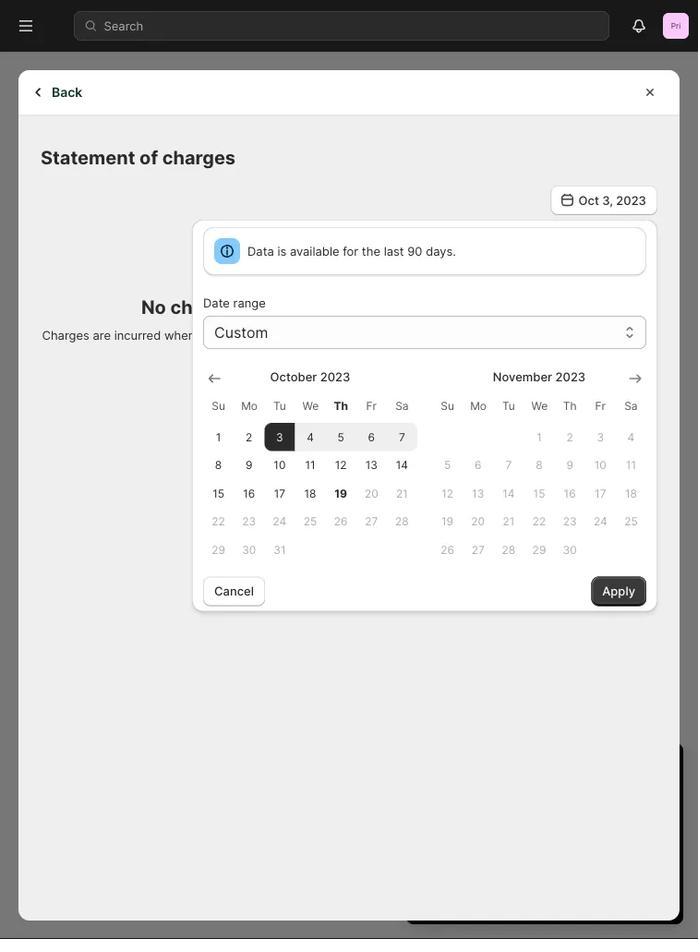 Task type: locate. For each thing, give the bounding box(es) containing it.
17 for 2nd 17 'button'
[[595, 487, 606, 500]]

2 horizontal spatial 2023
[[616, 193, 647, 207]]

2 18 from the left
[[625, 487, 637, 500]]

1 horizontal spatial 14 button
[[493, 479, 524, 508]]

9 button
[[234, 451, 264, 479], [555, 451, 585, 479]]

0 horizontal spatial 18 button
[[295, 479, 326, 508]]

saturday element down the and
[[616, 390, 647, 423]]

2 15 from the left
[[533, 487, 545, 500]]

1 horizontal spatial 13
[[472, 487, 484, 500]]

24 button up 31
[[264, 508, 295, 536]]

1 sa from the left
[[396, 399, 409, 413]]

wednesday element for november
[[524, 390, 555, 423]]

0 horizontal spatial 20 button
[[356, 479, 387, 508]]

28
[[395, 515, 409, 528], [502, 543, 516, 556]]

sunday element down the shopify
[[432, 390, 463, 423]]

9
[[246, 459, 253, 472], [567, 459, 573, 472]]

mo down the been
[[241, 399, 258, 413]]

monday element for november
[[463, 390, 493, 423]]

15 button
[[203, 479, 234, 508], [524, 479, 555, 508]]

2023 down apps,
[[556, 369, 586, 384]]

19 for the left 19 button
[[335, 487, 347, 500]]

thursday element for november 2023
[[555, 390, 585, 423]]

su
[[212, 399, 225, 413], [441, 399, 454, 413]]

charges
[[162, 146, 236, 169], [170, 296, 244, 319]]

15
[[213, 487, 224, 500], [533, 487, 545, 500]]

0 vertical spatial 28
[[395, 515, 409, 528]]

1 horizontal spatial 18
[[625, 487, 637, 500]]

1 17 from the left
[[274, 487, 285, 500]]

26
[[334, 515, 348, 528], [441, 543, 454, 556]]

selected.
[[473, 296, 557, 319]]

18 for 1st the 18 button from the right
[[625, 487, 637, 500]]

2 25 from the left
[[624, 515, 638, 528]]

14 button
[[387, 451, 417, 479], [493, 479, 524, 508]]

1 friday element from the left
[[356, 390, 387, 423]]

0 horizontal spatial 1 button
[[203, 423, 234, 451]]

0 horizontal spatial 29
[[212, 543, 225, 556]]

2 wednesday element from the left
[[524, 390, 555, 423]]

1 horizontal spatial mo
[[470, 399, 487, 413]]

19 button
[[326, 479, 356, 508], [432, 508, 463, 536]]

14 for the rightmost 14 button
[[503, 487, 515, 500]]

2 su from the left
[[441, 399, 454, 413]]

1 horizontal spatial 6
[[475, 459, 482, 472]]

29 button
[[203, 536, 234, 564], [524, 536, 555, 564]]

tuesday element for november 2023
[[493, 390, 524, 423]]

2 we from the left
[[531, 399, 548, 413]]

27
[[365, 515, 378, 528], [472, 543, 485, 556]]

1 horizontal spatial 9
[[567, 459, 573, 472]]

24 button up apply
[[585, 508, 616, 536]]

0 horizontal spatial 25
[[304, 515, 317, 528]]

data
[[248, 244, 274, 258]]

3 button for october 2023
[[264, 423, 295, 451]]

1 horizontal spatial 22 button
[[524, 508, 555, 536]]

2 fr from the left
[[595, 399, 606, 413]]

5 for 5 button to the left
[[338, 430, 344, 444]]

for up things on the top
[[354, 296, 380, 319]]

1 horizontal spatial 10
[[595, 459, 607, 472]]

1 23 from the left
[[242, 515, 256, 528]]

12 for 12 button to the left
[[335, 459, 347, 472]]

2 24 button from the left
[[585, 508, 616, 536]]

sa down your
[[396, 399, 409, 413]]

2 th from the left
[[563, 399, 577, 413]]

1 vertical spatial 12
[[442, 487, 453, 500]]

tuesday element
[[264, 390, 295, 423], [493, 390, 524, 423]]

monday element down the been
[[234, 390, 264, 423]]

thursday element for october 2023
[[326, 390, 356, 423]]

monday element
[[234, 390, 264, 423], [463, 390, 493, 423]]

1 vertical spatial for
[[354, 296, 380, 319]]

tu down november
[[502, 399, 515, 413]]

1 horizontal spatial 23
[[563, 515, 577, 528]]

16 button
[[234, 479, 264, 508], [555, 479, 585, 508]]

0 horizontal spatial 27 button
[[356, 508, 387, 536]]

16
[[243, 487, 255, 500], [564, 487, 576, 500]]

12 for 12 button to the right
[[442, 487, 453, 500]]

0 horizontal spatial 10 button
[[264, 451, 295, 479]]

1 4 button from the left
[[295, 423, 326, 451]]

1 vertical spatial 27
[[472, 543, 485, 556]]

1 vertical spatial 14
[[503, 487, 515, 500]]

14 for 14 button to the left
[[396, 459, 408, 472]]

0 horizontal spatial 9
[[246, 459, 253, 472]]

2 18 button from the left
[[616, 479, 647, 508]]

th
[[334, 399, 348, 413], [563, 399, 577, 413]]

21 button
[[387, 479, 417, 508], [493, 508, 524, 536]]

apply button
[[591, 577, 647, 606]]

0 horizontal spatial 21
[[396, 487, 408, 500]]

24
[[273, 515, 287, 528], [594, 515, 607, 528]]

2023
[[616, 193, 647, 207], [320, 369, 350, 384], [556, 369, 586, 384]]

1 horizontal spatial 11 button
[[616, 451, 647, 479]]

27 button
[[356, 508, 387, 536], [463, 536, 493, 564]]

0 horizontal spatial wednesday element
[[295, 390, 326, 423]]

7 button down labels.
[[387, 423, 417, 451]]

mo for october
[[241, 399, 258, 413]]

1 16 button from the left
[[234, 479, 264, 508]]

th down october 2023
[[334, 399, 348, 413]]

0 horizontal spatial 2023
[[320, 369, 350, 384]]

0 horizontal spatial 25 button
[[295, 508, 326, 536]]

monday element down november
[[463, 390, 493, 423]]

the left last
[[362, 244, 381, 258]]

1 wednesday element from the left
[[295, 390, 326, 423]]

thursday element down october 2023
[[326, 390, 356, 423]]

1 4 from the left
[[307, 430, 314, 444]]

24 up apply
[[594, 515, 607, 528]]

22 button
[[203, 508, 234, 536], [524, 508, 555, 536]]

0 horizontal spatial thursday element
[[326, 390, 356, 423]]

1 horizontal spatial 28 button
[[493, 536, 524, 564]]

29
[[212, 543, 225, 556], [533, 543, 546, 556]]

0 horizontal spatial 7
[[399, 430, 405, 444]]

0 horizontal spatial 24
[[273, 515, 287, 528]]

friday element down november 2023
[[585, 390, 616, 423]]

23
[[242, 515, 256, 528], [563, 515, 577, 528]]

19
[[335, 487, 347, 500], [442, 515, 454, 528]]

1 horizontal spatial 18 button
[[616, 479, 647, 508]]

the
[[362, 244, 381, 258], [384, 296, 414, 319]]

sunday element
[[203, 390, 234, 423], [432, 390, 463, 423]]

11
[[305, 459, 315, 472], [626, 459, 636, 472]]

1 vertical spatial 19
[[442, 515, 454, 528]]

2023 right 3,
[[616, 193, 647, 207]]

2 for 1st 2 button from right
[[567, 430, 573, 444]]

th down november 2023
[[563, 399, 577, 413]]

0 horizontal spatial 3 button
[[264, 423, 295, 451]]

4 button for october 2023
[[295, 423, 326, 451]]

0 horizontal spatial we
[[302, 399, 319, 413]]

2 4 from the left
[[628, 430, 635, 444]]

the up like
[[384, 296, 414, 319]]

2 17 button from the left
[[585, 479, 616, 508]]

2 1 button from the left
[[524, 423, 555, 451]]

0 horizontal spatial 18
[[304, 487, 316, 500]]

sa down the and
[[625, 399, 638, 413]]

2 11 button from the left
[[616, 451, 647, 479]]

thursday element
[[326, 390, 356, 423], [555, 390, 585, 423]]

2 10 from the left
[[595, 459, 607, 472]]

1 11 button from the left
[[295, 451, 326, 479]]

for up the shipping at the top of page
[[320, 328, 336, 342]]

1 button
[[203, 423, 234, 451], [524, 423, 555, 451]]

21 for right 21 button
[[503, 515, 515, 528]]

2 4 button from the left
[[616, 423, 647, 451]]

we down november 2023
[[531, 399, 548, 413]]

1 horizontal spatial 1
[[537, 430, 542, 444]]

1 horizontal spatial 12
[[442, 487, 453, 500]]

5 button
[[326, 423, 356, 451], [432, 451, 463, 479]]

1 we from the left
[[302, 399, 319, 413]]

sunday element down you've
[[203, 390, 234, 423]]

0 horizontal spatial 30
[[242, 543, 256, 556]]

2 29 from the left
[[533, 543, 546, 556]]

sunday element for november 2023
[[432, 390, 463, 423]]

for
[[343, 244, 359, 258], [354, 296, 380, 319], [320, 328, 336, 342]]

0 horizontal spatial 26
[[334, 515, 348, 528]]

tuesday element for october 2023
[[264, 390, 295, 423]]

0 vertical spatial 7
[[399, 430, 405, 444]]

31 button
[[264, 536, 295, 564]]

shipping
[[305, 346, 353, 361]]

3
[[276, 430, 283, 444], [597, 430, 604, 444]]

1 su from the left
[[212, 399, 225, 413]]

0 horizontal spatial 8 button
[[203, 451, 234, 479]]

october 2023
[[270, 369, 350, 384]]

tu for november
[[502, 399, 515, 413]]

friday element for october 2023
[[356, 390, 387, 423]]

1 for 8
[[216, 430, 221, 444]]

0 horizontal spatial 11 button
[[295, 451, 326, 479]]

16 for 2nd 16 button from the left
[[564, 487, 576, 500]]

date
[[203, 296, 230, 310]]

1 8 from the left
[[215, 459, 222, 472]]

2 17 from the left
[[595, 487, 606, 500]]

1 15 from the left
[[213, 487, 224, 500]]

0 horizontal spatial sa
[[396, 399, 409, 413]]

6
[[368, 430, 375, 444], [475, 459, 482, 472]]

1 vertical spatial 20
[[471, 515, 485, 528]]

4 button
[[295, 423, 326, 451], [616, 423, 647, 451]]

1 horizontal spatial 17
[[595, 487, 606, 500]]

1 25 from the left
[[304, 515, 317, 528]]

fr
[[366, 399, 377, 413], [595, 399, 606, 413]]

1 horizontal spatial tu
[[502, 399, 515, 413]]

25 for 1st 25 button from the left
[[304, 515, 317, 528]]

wednesday element
[[295, 390, 326, 423], [524, 390, 555, 423]]

grid
[[203, 368, 417, 564], [432, 368, 647, 564]]

0 horizontal spatial 5
[[338, 430, 344, 444]]

1 tuesday element from the left
[[264, 390, 295, 423]]

tu down october
[[273, 399, 286, 413]]

saturday element for october 2023
[[387, 390, 417, 423]]

1 3 button from the left
[[264, 423, 295, 451]]

oct 3, 2023 button
[[551, 186, 658, 215]]

0 horizontal spatial 8
[[215, 459, 222, 472]]

13 button
[[356, 451, 387, 479], [463, 479, 493, 508]]

0 horizontal spatial 22
[[212, 515, 225, 528]]

0 horizontal spatial th
[[334, 399, 348, 413]]

18
[[304, 487, 316, 500], [625, 487, 637, 500]]

19 for the rightmost 19 button
[[442, 515, 454, 528]]

monday element for october
[[234, 390, 264, 423]]

grid containing november
[[432, 368, 647, 564]]

1 horizontal spatial tuesday element
[[493, 390, 524, 423]]

30 button
[[234, 536, 264, 564], [555, 536, 585, 564]]

25 button
[[295, 508, 326, 536], [616, 508, 647, 536]]

we for november
[[531, 399, 548, 413]]

0 horizontal spatial 1
[[216, 430, 221, 444]]

saturday element
[[387, 390, 417, 423], [616, 390, 647, 423]]

1 8 button from the left
[[203, 451, 234, 479]]

0 horizontal spatial 11
[[305, 459, 315, 472]]

0 vertical spatial 19
[[335, 487, 347, 500]]

1 vertical spatial 5
[[444, 459, 451, 472]]

th for october 2023
[[334, 399, 348, 413]]

1 thursday element from the left
[[326, 390, 356, 423]]

1 mo from the left
[[241, 399, 258, 413]]

0 vertical spatial 14
[[396, 459, 408, 472]]

17 button
[[264, 479, 295, 508], [585, 479, 616, 508]]

10 for second 10 button from the left
[[595, 459, 607, 472]]

0 horizontal spatial 3
[[276, 430, 283, 444]]

1 horizontal spatial 25 button
[[616, 508, 647, 536]]

2 2 from the left
[[567, 430, 573, 444]]

1 horizontal spatial 27
[[472, 543, 485, 556]]

1 horizontal spatial 19
[[442, 515, 454, 528]]

1 horizontal spatial 4 button
[[616, 423, 647, 451]]

0 horizontal spatial 23 button
[[234, 508, 264, 536]]

fr for october 2023
[[366, 399, 377, 413]]

2 sunday element from the left
[[432, 390, 463, 423]]

11 button
[[295, 451, 326, 479], [616, 451, 647, 479]]

thursday element down november 2023
[[555, 390, 585, 423]]

5
[[338, 430, 344, 444], [444, 459, 451, 472]]

2 30 from the left
[[563, 543, 577, 556]]

sa for october 2023
[[396, 399, 409, 413]]

1 horizontal spatial wednesday element
[[524, 390, 555, 423]]

2 16 from the left
[[564, 487, 576, 500]]

3 button
[[264, 423, 295, 451], [585, 423, 616, 451]]

1 29 from the left
[[212, 543, 225, 556]]

date range
[[203, 296, 266, 310]]

4
[[307, 430, 314, 444], [628, 430, 635, 444]]

1 vertical spatial 26
[[441, 543, 454, 556]]

24 button
[[264, 508, 295, 536], [585, 508, 616, 536]]

2 11 from the left
[[626, 459, 636, 472]]

1 16 from the left
[[243, 487, 255, 500]]

30
[[242, 543, 256, 556], [563, 543, 577, 556]]

1 2 from the left
[[246, 430, 252, 444]]

2 8 button from the left
[[524, 451, 555, 479]]

2 tu from the left
[[502, 399, 515, 413]]

0 horizontal spatial 4 button
[[295, 423, 326, 451]]

2 thursday element from the left
[[555, 390, 585, 423]]

1 horizontal spatial 24
[[594, 515, 607, 528]]

1 1 button from the left
[[203, 423, 234, 451]]

1 horizontal spatial 17 button
[[585, 479, 616, 508]]

1 10 from the left
[[274, 459, 286, 472]]

1
[[216, 430, 221, 444], [537, 430, 542, 444]]

1 30 button from the left
[[234, 536, 264, 564]]

2023 for november 2023
[[556, 369, 586, 384]]

8 button
[[203, 451, 234, 479], [524, 451, 555, 479]]

tuesday element down november
[[493, 390, 524, 423]]

7
[[399, 430, 405, 444], [506, 459, 512, 472]]

20
[[365, 487, 378, 500], [471, 515, 485, 528]]

saturday element down labels.
[[387, 390, 417, 423]]

things
[[339, 328, 374, 342]]

1 button for 2
[[524, 423, 555, 451]]

tuesday element down october
[[264, 390, 295, 423]]

search
[[104, 18, 143, 33]]

your
[[400, 328, 425, 342]]

fr down themes,
[[595, 399, 606, 413]]

2 friday element from the left
[[585, 390, 616, 423]]

su down you've
[[212, 399, 225, 413]]

1 fr from the left
[[366, 399, 377, 413]]

1 button for 8
[[203, 423, 234, 451]]

5 for the right 5 button
[[444, 459, 451, 472]]

25 for 2nd 25 button from left
[[624, 515, 638, 528]]

november
[[493, 369, 552, 384]]

1 22 button from the left
[[203, 508, 234, 536]]

2 sa from the left
[[625, 399, 638, 413]]

3,
[[602, 193, 613, 207]]

3 button down november 2023
[[585, 423, 616, 451]]

1 3 from the left
[[276, 430, 283, 444]]

0 horizontal spatial 15
[[213, 487, 224, 500]]

26 button
[[326, 508, 356, 536], [432, 536, 463, 564]]

0 vertical spatial 27
[[365, 515, 378, 528]]

2 3 button from the left
[[585, 423, 616, 451]]

0 horizontal spatial 9 button
[[234, 451, 264, 479]]

2 saturday element from the left
[[616, 390, 647, 423]]

wednesday element down october 2023
[[295, 390, 326, 423]]

1 th from the left
[[334, 399, 348, 413]]

charges right of
[[162, 146, 236, 169]]

2 1 from the left
[[537, 430, 542, 444]]

7 button down november
[[493, 451, 524, 479]]

1 horizontal spatial 6 button
[[463, 451, 493, 479]]

1 sunday element from the left
[[203, 390, 234, 423]]

2 mo from the left
[[470, 399, 487, 413]]

for right available
[[343, 244, 359, 258]]

23 button
[[234, 508, 264, 536], [555, 508, 585, 536]]

november 2023
[[493, 369, 586, 384]]

wednesday element down november 2023
[[524, 390, 555, 423]]

tu
[[273, 399, 286, 413], [502, 399, 515, 413]]

1 monday element from the left
[[234, 390, 264, 423]]

8
[[215, 459, 222, 472], [536, 459, 543, 472]]

saturday element for november 2023
[[616, 390, 647, 423]]

tu for october
[[273, 399, 286, 413]]

2 tuesday element from the left
[[493, 390, 524, 423]]

1 horizontal spatial 15 button
[[524, 479, 555, 508]]

charges up you've
[[170, 296, 244, 319]]

2 monday element from the left
[[463, 390, 493, 423]]

1 horizontal spatial 24 button
[[585, 508, 616, 536]]

2 15 button from the left
[[524, 479, 555, 508]]

2023 inside oct 3, 2023 "dropdown button"
[[616, 193, 647, 207]]

1 horizontal spatial 4
[[628, 430, 635, 444]]

friday element down labels.
[[356, 390, 387, 423]]

10
[[274, 459, 286, 472], [595, 459, 607, 472]]

1 horizontal spatial 11
[[626, 459, 636, 472]]

1 grid from the left
[[203, 368, 417, 564]]

been
[[238, 328, 266, 342]]

1 horizontal spatial we
[[531, 399, 548, 413]]

su down the shopify
[[441, 399, 454, 413]]

2 23 from the left
[[563, 515, 577, 528]]

0 horizontal spatial tu
[[273, 399, 286, 413]]

1 11 from the left
[[305, 459, 315, 472]]

pri button
[[661, 11, 691, 41]]

1 23 button from the left
[[234, 508, 264, 536]]

charges
[[42, 328, 89, 342]]

10 button
[[264, 451, 295, 479], [585, 451, 616, 479]]

0 horizontal spatial 21 button
[[387, 479, 417, 508]]

1 horizontal spatial 14
[[503, 487, 515, 500]]

31
[[274, 543, 286, 556]]

mo
[[241, 399, 258, 413], [470, 399, 487, 413]]

7 button
[[387, 423, 417, 451], [493, 451, 524, 479]]

1 tu from the left
[[273, 399, 286, 413]]

2 grid from the left
[[432, 368, 647, 564]]

oct
[[579, 193, 599, 207]]

1 horizontal spatial 29 button
[[524, 536, 555, 564]]

shopify
[[429, 328, 472, 342]]

sa
[[396, 399, 409, 413], [625, 399, 638, 413]]

0 horizontal spatial 6
[[368, 430, 375, 444]]

0 horizontal spatial 16 button
[[234, 479, 264, 508]]

3 button down october
[[264, 423, 295, 451]]

2023 down the shipping at the top of page
[[320, 369, 350, 384]]

2
[[246, 430, 252, 444], [567, 430, 573, 444]]

0 horizontal spatial 20
[[365, 487, 378, 500]]

0 horizontal spatial 6 button
[[356, 423, 387, 451]]

0 horizontal spatial 2 button
[[234, 423, 264, 451]]

days.
[[426, 244, 456, 258]]

1 horizontal spatial 5
[[444, 459, 451, 472]]

1 1 from the left
[[216, 430, 221, 444]]

2 3 from the left
[[597, 430, 604, 444]]

mo down the shopify
[[470, 399, 487, 413]]

0 horizontal spatial 23
[[242, 515, 256, 528]]

4 for october 2023
[[307, 430, 314, 444]]

24 up 31 'button'
[[273, 515, 287, 528]]

dialog
[[687, 70, 698, 921]]

1 18 from the left
[[304, 487, 316, 500]]

we down october 2023
[[302, 399, 319, 413]]

friday element
[[356, 390, 387, 423], [585, 390, 616, 423]]

1 saturday element from the left
[[387, 390, 417, 423]]

90
[[408, 244, 423, 258]]

2 25 button from the left
[[616, 508, 647, 536]]

fr down labels.
[[366, 399, 377, 413]]



Task type: describe. For each thing, give the bounding box(es) containing it.
wednesday element for october
[[295, 390, 326, 423]]

1 horizontal spatial 19 button
[[432, 508, 463, 536]]

23 for 2nd 23 button from right
[[242, 515, 256, 528]]

1 horizontal spatial 5 button
[[432, 451, 463, 479]]

princess image
[[663, 13, 689, 39]]

1 29 button from the left
[[203, 536, 234, 564]]

16 for first 16 button from left
[[243, 487, 255, 500]]

are
[[93, 328, 111, 342]]

back link
[[18, 70, 103, 115]]

0 vertical spatial 13
[[365, 459, 378, 472]]

2 16 button from the left
[[555, 479, 585, 508]]

0 horizontal spatial the
[[362, 244, 381, 258]]

fr for november 2023
[[595, 399, 606, 413]]

and
[[635, 328, 656, 342]]

1 day left in your trial element
[[406, 792, 683, 925]]

of
[[140, 146, 158, 169]]

1 horizontal spatial 21 button
[[493, 508, 524, 536]]

statement
[[41, 146, 135, 169]]

custom
[[214, 323, 268, 341]]

last
[[384, 244, 404, 258]]

1 10 button from the left
[[264, 451, 295, 479]]

0 horizontal spatial 7 button
[[387, 423, 417, 451]]

1 horizontal spatial 12 button
[[432, 479, 463, 508]]

october
[[270, 369, 317, 384]]

no charges were found for the dates selected. charges are incurred when you've been invoiced for things like your shopify subscription, apps, themes, and shipping labels.
[[42, 296, 656, 361]]

10 for 1st 10 button from left
[[274, 459, 286, 472]]

su for november
[[441, 399, 454, 413]]

0 horizontal spatial 19 button
[[326, 479, 356, 508]]

1 horizontal spatial 20
[[471, 515, 485, 528]]

0 vertical spatial for
[[343, 244, 359, 258]]

2 2 button from the left
[[555, 423, 585, 451]]

3 button for november 2023
[[585, 423, 616, 451]]

dates
[[418, 296, 469, 319]]

1 30 from the left
[[242, 543, 256, 556]]

subscription,
[[475, 328, 548, 342]]

0 horizontal spatial 26 button
[[326, 508, 356, 536]]

1 22 from the left
[[212, 515, 225, 528]]

1 25 button from the left
[[295, 508, 326, 536]]

sunday element for october 2023
[[203, 390, 234, 423]]

2 22 from the left
[[533, 515, 546, 528]]

incurred
[[114, 328, 161, 342]]

23 for first 23 button from the right
[[563, 515, 577, 528]]

1 24 button from the left
[[264, 508, 295, 536]]

1 vertical spatial 7
[[506, 459, 512, 472]]

settings dialog
[[18, 70, 680, 921]]

0 horizontal spatial 28 button
[[387, 508, 417, 536]]

2 30 button from the left
[[555, 536, 585, 564]]

1 horizontal spatial 20 button
[[463, 508, 493, 536]]

2 9 from the left
[[567, 459, 573, 472]]

0 vertical spatial 6
[[368, 430, 375, 444]]

apps,
[[552, 328, 583, 342]]

27 for left 27 button
[[365, 515, 378, 528]]

the inside no charges were found for the dates selected. charges are incurred when you've been invoiced for things like your shopify subscription, apps, themes, and shipping labels.
[[384, 296, 414, 319]]

like
[[378, 328, 397, 342]]

invoiced
[[270, 328, 317, 342]]

1 horizontal spatial 26
[[441, 543, 454, 556]]

1 2 button from the left
[[234, 423, 264, 451]]

1 18 button from the left
[[295, 479, 326, 508]]

1 15 button from the left
[[203, 479, 234, 508]]

2 vertical spatial for
[[320, 328, 336, 342]]

we for october
[[302, 399, 319, 413]]

themes,
[[586, 328, 632, 342]]

statement of charges
[[41, 146, 236, 169]]

charges inside no charges were found for the dates selected. charges are incurred when you've been invoiced for things like your shopify subscription, apps, themes, and shipping labels.
[[170, 296, 244, 319]]

2 10 button from the left
[[585, 451, 616, 479]]

1 horizontal spatial 7 button
[[493, 451, 524, 479]]

oct 3, 2023
[[579, 193, 647, 207]]

2 for 2nd 2 button from the right
[[246, 430, 252, 444]]

2023 for october 2023
[[320, 369, 350, 384]]

1 9 button from the left
[[234, 451, 264, 479]]

friday element for november 2023
[[585, 390, 616, 423]]

0 horizontal spatial 28
[[395, 515, 409, 528]]

1 horizontal spatial 13 button
[[463, 479, 493, 508]]

found
[[297, 296, 350, 319]]

1 horizontal spatial 28
[[502, 543, 516, 556]]

1 for 2
[[537, 430, 542, 444]]

data is available for the last 90 days.
[[248, 244, 456, 258]]

15 for 2nd 15 button from left
[[533, 487, 545, 500]]

back
[[52, 85, 82, 100]]

29 for second 29 button
[[533, 543, 546, 556]]

no
[[141, 296, 166, 319]]

mo for november
[[470, 399, 487, 413]]

0 horizontal spatial 5 button
[[326, 423, 356, 451]]

cancel button
[[203, 577, 265, 606]]

27 for 27 button to the right
[[472, 543, 485, 556]]

0 vertical spatial 20
[[365, 487, 378, 500]]

0 horizontal spatial 13 button
[[356, 451, 387, 479]]

18 for 2nd the 18 button from right
[[304, 487, 316, 500]]

0 vertical spatial charges
[[162, 146, 236, 169]]

is
[[277, 244, 287, 258]]

search button
[[74, 11, 610, 41]]

sa for november 2023
[[625, 399, 638, 413]]

0 horizontal spatial 12 button
[[326, 451, 356, 479]]

2 9 button from the left
[[555, 451, 585, 479]]

labels.
[[357, 346, 393, 361]]

you've
[[199, 328, 235, 342]]

1 horizontal spatial 26 button
[[432, 536, 463, 564]]

29 for first 29 button
[[212, 543, 225, 556]]

3 for november 2023
[[597, 430, 604, 444]]

apply
[[602, 584, 635, 599]]

1 17 button from the left
[[264, 479, 295, 508]]

2 23 button from the left
[[555, 508, 585, 536]]

3 for october 2023
[[276, 430, 283, 444]]

range
[[233, 296, 266, 310]]

cancel
[[214, 584, 254, 599]]

0 horizontal spatial 14 button
[[387, 451, 417, 479]]

th for november 2023
[[563, 399, 577, 413]]

4 for november 2023
[[628, 430, 635, 444]]

were
[[248, 296, 293, 319]]

15 for second 15 button from right
[[213, 487, 224, 500]]

2 24 from the left
[[594, 515, 607, 528]]

1 horizontal spatial 27 button
[[463, 536, 493, 564]]

1 24 from the left
[[273, 515, 287, 528]]

su for october
[[212, 399, 225, 413]]

2 29 button from the left
[[524, 536, 555, 564]]

grid containing october
[[203, 368, 417, 564]]

4 button for november 2023
[[616, 423, 647, 451]]

21 for leftmost 21 button
[[396, 487, 408, 500]]

2 8 from the left
[[536, 459, 543, 472]]

when
[[164, 328, 195, 342]]

1 9 from the left
[[246, 459, 253, 472]]

2 22 button from the left
[[524, 508, 555, 536]]

available
[[290, 244, 339, 258]]

17 for second 17 'button' from right
[[274, 487, 285, 500]]

0 vertical spatial 26
[[334, 515, 348, 528]]



Task type: vqa. For each thing, say whether or not it's contained in the screenshot.


